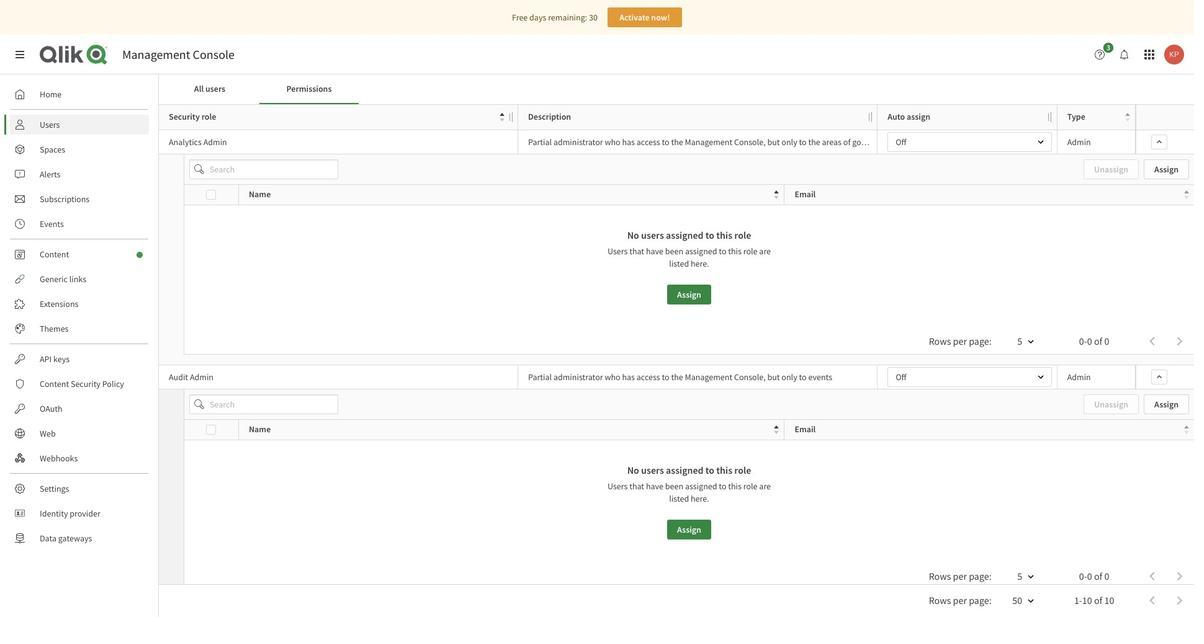 Task type: vqa. For each thing, say whether or not it's contained in the screenshot.
but related to the
yes



Task type: describe. For each thing, give the bounding box(es) containing it.
extensions
[[40, 299, 78, 310]]

permissions
[[287, 83, 332, 95]]

activate
[[620, 12, 650, 23]]

of for 5 popup button associated with first search text field from the bottom of the page's email button
[[1095, 570, 1103, 583]]

remaining:
[[548, 12, 587, 23]]

oauth
[[40, 404, 62, 415]]

management console element
[[122, 47, 235, 62]]

has for partial administrator who has access to the management console, but only to the areas of governance and content
[[622, 137, 635, 148]]

generic
[[40, 274, 68, 285]]

analytics
[[169, 137, 202, 148]]

2 search text field from the top
[[189, 395, 338, 415]]

3 rows per page: from the top
[[929, 594, 992, 607]]

auto
[[888, 111, 905, 122]]

users for the name button related to first search text field from the bottom of the page
[[608, 481, 628, 492]]

spaces
[[40, 144, 65, 155]]

but for events
[[768, 372, 780, 383]]

per for first search text field from the bottom of the page's email button
[[953, 570, 967, 583]]

content security policy
[[40, 379, 124, 390]]

name button for 2nd search text field from the bottom
[[249, 186, 779, 203]]

content security policy link
[[10, 374, 149, 394]]

who for partial administrator who has access to the management console, but only to the areas of governance and content
[[605, 137, 621, 148]]

2 10 from the left
[[1105, 594, 1115, 607]]

here. for the name button related to 2nd search text field from the bottom
[[691, 258, 709, 269]]

listed for the name button related to first search text field from the bottom of the page
[[669, 494, 689, 505]]

data gateways link
[[10, 529, 149, 549]]

been for the name button related to first search text field from the bottom of the page
[[665, 481, 684, 492]]

webhooks link
[[10, 449, 149, 469]]

permissions button
[[260, 75, 359, 104]]

0- for 2nd search text field from the bottom
[[1080, 335, 1088, 347]]

rows for 2nd search text field from the bottom email button
[[929, 335, 951, 347]]

gateways
[[58, 533, 92, 544]]

off for partial administrator who has access to the management console, but only to the areas of governance and content
[[896, 137, 907, 148]]

provider
[[70, 508, 100, 520]]

policy
[[102, 379, 124, 390]]

30
[[589, 12, 598, 23]]

off field for partial administrator who has access to the management console, but only to events
[[888, 368, 1052, 387]]

events
[[40, 219, 64, 230]]

oauth link
[[10, 399, 149, 419]]

spaces link
[[10, 140, 149, 160]]

audit admin
[[169, 372, 214, 383]]

1-10 of 10
[[1075, 594, 1115, 607]]

management console
[[122, 47, 235, 62]]

2 vertical spatial users
[[641, 464, 664, 477]]

but for the
[[768, 137, 780, 148]]

email for first search text field from the bottom of the page
[[795, 424, 816, 435]]

all users
[[194, 83, 225, 95]]

audit
[[169, 372, 188, 383]]

only for events
[[782, 372, 798, 383]]

api
[[40, 354, 52, 365]]

console
[[193, 47, 235, 62]]

5 for 2nd search text field from the bottom email button
[[1018, 335, 1023, 347]]

data
[[40, 533, 56, 544]]

per for 2nd search text field from the bottom email button
[[953, 335, 967, 347]]

analytics admin
[[169, 137, 227, 148]]

settings
[[40, 484, 69, 495]]

identity
[[40, 508, 68, 520]]

governance
[[853, 137, 895, 148]]

1 no users assigned to this role users that have been assigned to this role are listed here. from the top
[[608, 229, 771, 269]]

api keys
[[40, 354, 70, 365]]

api keys link
[[10, 350, 149, 369]]

activate now!
[[620, 12, 670, 23]]

tab list containing all users
[[160, 75, 1193, 104]]

0 vertical spatial management
[[122, 47, 190, 62]]

now!
[[651, 12, 670, 23]]

that for the name button related to 2nd search text field from the bottom
[[630, 246, 645, 257]]

type button
[[1068, 109, 1130, 126]]

type
[[1068, 111, 1086, 122]]

partial for partial administrator who has access to the management console, but only to events
[[528, 372, 552, 383]]

users for the name button related to 2nd search text field from the bottom
[[608, 246, 628, 257]]

web link
[[10, 424, 149, 444]]

have for the name button related to 2nd search text field from the bottom
[[646, 246, 664, 257]]

content
[[912, 137, 940, 148]]

subscriptions link
[[10, 189, 149, 209]]

3 rows from the top
[[929, 594, 951, 607]]

themes link
[[10, 319, 149, 339]]

alerts link
[[10, 165, 149, 184]]

0-0 of 0 for 5 popup button associated with first search text field from the bottom of the page's email button
[[1080, 570, 1110, 583]]

partial administrator who has access to the management console, but only to the areas of governance and content element
[[528, 136, 940, 148]]

email button for 2nd search text field from the bottom
[[795, 186, 1190, 203]]

themes
[[40, 323, 69, 335]]

email for 2nd search text field from the bottom
[[795, 189, 816, 200]]

50
[[1013, 594, 1023, 607]]

are for 2nd search text field from the bottom email button
[[760, 246, 771, 257]]

generic links
[[40, 274, 86, 285]]

of for the 50 popup button
[[1095, 594, 1103, 607]]

listed for the name button related to 2nd search text field from the bottom
[[669, 258, 689, 269]]

name for the name button related to first search text field from the bottom of the page
[[249, 424, 271, 435]]

console, for the
[[734, 137, 766, 148]]

partial administrator who has access to the management console, but only to events
[[528, 372, 833, 383]]

users inside navigation pane element
[[40, 119, 60, 130]]

5 for first search text field from the bottom of the page's email button
[[1018, 570, 1023, 583]]

free days remaining: 30
[[512, 12, 598, 23]]

50 button
[[998, 591, 1042, 612]]

events link
[[10, 214, 149, 234]]



Task type: locate. For each thing, give the bounding box(es) containing it.
2 0-0 of 0 from the top
[[1080, 570, 1110, 583]]

webhooks
[[40, 453, 78, 464]]

security role button
[[169, 109, 505, 126]]

security role
[[169, 111, 216, 122]]

content inside content security policy link
[[40, 379, 69, 390]]

to
[[662, 137, 670, 148], [799, 137, 807, 148], [706, 229, 715, 242], [719, 246, 727, 257], [662, 372, 670, 383], [799, 372, 807, 383], [706, 464, 715, 477], [719, 481, 727, 492]]

management
[[122, 47, 190, 62], [685, 137, 733, 148], [685, 372, 733, 383]]

0 vertical spatial no
[[627, 229, 639, 242]]

0
[[1088, 335, 1093, 347], [1105, 335, 1110, 347], [1088, 570, 1093, 583], [1105, 570, 1110, 583]]

page: for first search text field from the bottom of the page's email button
[[969, 570, 992, 583]]

2 rows from the top
[[929, 570, 951, 583]]

has inside partial administrator who has access to the management console, but only to the areas of governance and content element
[[622, 137, 635, 148]]

2 console, from the top
[[734, 372, 766, 383]]

0 vertical spatial 0-0 of 0
[[1080, 335, 1110, 347]]

2 vertical spatial rows
[[929, 594, 951, 607]]

0 vertical spatial no users assigned to this role users that have been assigned to this role are listed here.
[[608, 229, 771, 269]]

0 vertical spatial here.
[[691, 258, 709, 269]]

1 vertical spatial off
[[896, 372, 907, 383]]

2 access from the top
[[637, 372, 660, 383]]

users link
[[10, 115, 149, 135]]

Search text field
[[189, 160, 338, 179], [189, 395, 338, 415]]

2 email button from the top
[[795, 422, 1190, 439]]

name for the name button related to 2nd search text field from the bottom
[[249, 189, 271, 200]]

users inside all users button
[[206, 83, 225, 95]]

1 but from the top
[[768, 137, 780, 148]]

partial for partial administrator who has access to the management console, but only to the areas of governance and content
[[528, 137, 552, 148]]

rows per page: for first search text field from the bottom of the page's email button
[[929, 570, 992, 583]]

navigation pane element
[[0, 79, 158, 554]]

1 vertical spatial per
[[953, 570, 967, 583]]

but left events
[[768, 372, 780, 383]]

console,
[[734, 137, 766, 148], [734, 372, 766, 383]]

1 vertical spatial name
[[249, 424, 271, 435]]

security up analytics
[[169, 111, 200, 122]]

2 who from the top
[[605, 372, 621, 383]]

only left events
[[782, 372, 798, 383]]

web
[[40, 428, 56, 440]]

0 vertical spatial search text field
[[189, 160, 338, 179]]

1 no from the top
[[627, 229, 639, 242]]

are
[[760, 246, 771, 257], [760, 481, 771, 492]]

identity provider link
[[10, 504, 149, 524]]

assign
[[1155, 164, 1179, 175], [677, 289, 702, 300], [1155, 399, 1179, 410], [677, 525, 702, 536]]

management for partial administrator who has access to the management console, but only to the areas of governance and content
[[685, 137, 733, 148]]

management for partial administrator who has access to the management console, but only to events
[[685, 372, 733, 383]]

0 vertical spatial name button
[[249, 186, 779, 203]]

of for 2nd search text field from the bottom email button's 5 popup button
[[1095, 335, 1103, 347]]

2 no from the top
[[627, 464, 639, 477]]

all users button
[[160, 75, 260, 104]]

0 vertical spatial only
[[782, 137, 798, 148]]

0-0 of 0 for 2nd search text field from the bottom email button's 5 popup button
[[1080, 335, 1110, 347]]

2 per from the top
[[953, 570, 967, 583]]

assigned
[[666, 229, 704, 242], [685, 246, 717, 257], [666, 464, 704, 477], [685, 481, 717, 492]]

1 partial from the top
[[528, 137, 552, 148]]

1 been from the top
[[665, 246, 684, 257]]

1 vertical spatial email
[[795, 424, 816, 435]]

2 no users assigned to this role users that have been assigned to this role are listed here. from the top
[[608, 464, 771, 505]]

1 0- from the top
[[1080, 335, 1088, 347]]

this
[[717, 229, 733, 242], [728, 246, 742, 257], [717, 464, 733, 477], [728, 481, 742, 492]]

that for the name button related to first search text field from the bottom of the page
[[630, 481, 645, 492]]

extensions link
[[10, 294, 149, 314]]

access for partial administrator who has access to the management console, but only to the areas of governance and content
[[637, 137, 660, 148]]

kendall parks image
[[1165, 45, 1185, 65]]

2 vertical spatial page:
[[969, 594, 992, 607]]

the for events
[[671, 372, 683, 383]]

0 vertical spatial content
[[40, 249, 69, 260]]

1 vertical spatial who
[[605, 372, 621, 383]]

keys
[[53, 354, 70, 365]]

0 vertical spatial access
[[637, 137, 660, 148]]

2 0- from the top
[[1080, 570, 1088, 583]]

2 only from the top
[[782, 372, 798, 383]]

0 vertical spatial partial
[[528, 137, 552, 148]]

2 vertical spatial rows per page:
[[929, 594, 992, 607]]

1 5 from the top
[[1018, 335, 1023, 347]]

security
[[169, 111, 200, 122], [71, 379, 101, 390]]

tab list
[[160, 75, 1193, 104]]

2 content from the top
[[40, 379, 69, 390]]

1 vertical spatial that
[[630, 481, 645, 492]]

content for content security policy
[[40, 379, 69, 390]]

2 that from the top
[[630, 481, 645, 492]]

here. for the name button related to first search text field from the bottom of the page
[[691, 494, 709, 505]]

administrator for partial administrator who has access to the management console, but only to the areas of governance and content
[[554, 137, 603, 148]]

1 10 from the left
[[1083, 594, 1093, 607]]

and
[[897, 137, 911, 148]]

0 vertical spatial security
[[169, 111, 200, 122]]

that
[[630, 246, 645, 257], [630, 481, 645, 492]]

1 vertical spatial here.
[[691, 494, 709, 505]]

0 vertical spatial users
[[206, 83, 225, 95]]

0 vertical spatial 5 button
[[998, 331, 1042, 353]]

1 vertical spatial has
[[622, 372, 635, 383]]

only for the
[[782, 137, 798, 148]]

1 0-0 of 0 from the top
[[1080, 335, 1110, 347]]

Off field
[[888, 132, 1052, 152], [888, 368, 1052, 387]]

1 off from the top
[[896, 137, 907, 148]]

1 vertical spatial users
[[641, 229, 664, 242]]

1 vertical spatial email button
[[795, 422, 1190, 439]]

1 vertical spatial administrator
[[554, 372, 603, 383]]

rows per page:
[[929, 335, 992, 347], [929, 570, 992, 583], [929, 594, 992, 607]]

rows per page: for 2nd search text field from the bottom email button
[[929, 335, 992, 347]]

5 button for first search text field from the bottom of the page's email button
[[998, 567, 1042, 588]]

days
[[530, 12, 547, 23]]

name button for first search text field from the bottom of the page
[[249, 422, 779, 439]]

1 vertical spatial rows per page:
[[929, 570, 992, 583]]

has for partial administrator who has access to the management console, but only to events
[[622, 372, 635, 383]]

1 vertical spatial content
[[40, 379, 69, 390]]

0 vertical spatial been
[[665, 246, 684, 257]]

2 5 from the top
[[1018, 570, 1023, 583]]

who for partial administrator who has access to the management console, but only to events
[[605, 372, 621, 383]]

links
[[69, 274, 86, 285]]

console, for events
[[734, 372, 766, 383]]

3 page: from the top
[[969, 594, 992, 607]]

2 vertical spatial users
[[608, 481, 628, 492]]

0 vertical spatial listed
[[669, 258, 689, 269]]

have
[[646, 246, 664, 257], [646, 481, 664, 492]]

1 off field from the top
[[888, 132, 1052, 152]]

0 horizontal spatial 10
[[1083, 594, 1093, 607]]

2 rows per page: from the top
[[929, 570, 992, 583]]

2 been from the top
[[665, 481, 684, 492]]

administrator for partial administrator who has access to the management console, but only to events
[[554, 372, 603, 383]]

content down api keys
[[40, 379, 69, 390]]

1 vertical spatial security
[[71, 379, 101, 390]]

2 page: from the top
[[969, 570, 992, 583]]

content for content
[[40, 249, 69, 260]]

1 rows from the top
[[929, 335, 951, 347]]

5
[[1018, 335, 1023, 347], [1018, 570, 1023, 583]]

been for the name button related to 2nd search text field from the bottom
[[665, 246, 684, 257]]

0 vertical spatial users
[[40, 119, 60, 130]]

name
[[249, 189, 271, 200], [249, 424, 271, 435]]

0 vertical spatial have
[[646, 246, 664, 257]]

access inside partial administrator who has access to the management console, but only to the areas of governance and content element
[[637, 137, 660, 148]]

5 button
[[998, 331, 1042, 353], [998, 567, 1042, 588]]

1 only from the top
[[782, 137, 798, 148]]

0-
[[1080, 335, 1088, 347], [1080, 570, 1088, 583]]

1 per from the top
[[953, 335, 967, 347]]

2 administrator from the top
[[554, 372, 603, 383]]

2 5 button from the top
[[998, 567, 1042, 588]]

0 vertical spatial email button
[[795, 186, 1190, 203]]

2 here. from the top
[[691, 494, 709, 505]]

new connector image
[[137, 252, 143, 258]]

2 has from the top
[[622, 372, 635, 383]]

page: for 2nd search text field from the bottom email button
[[969, 335, 992, 347]]

0 vertical spatial page:
[[969, 335, 992, 347]]

2 but from the top
[[768, 372, 780, 383]]

admin
[[203, 137, 227, 148], [1068, 137, 1091, 148], [190, 372, 214, 383], [1068, 372, 1091, 383]]

3 button
[[1090, 43, 1118, 65]]

10
[[1083, 594, 1093, 607], [1105, 594, 1115, 607]]

subscriptions
[[40, 194, 90, 205]]

assign
[[907, 111, 931, 122]]

1 vertical spatial 0-0 of 0
[[1080, 570, 1110, 583]]

2 email from the top
[[795, 424, 816, 435]]

2 listed from the top
[[669, 494, 689, 505]]

1 page: from the top
[[969, 335, 992, 347]]

of
[[844, 137, 851, 148], [1095, 335, 1103, 347], [1095, 570, 1103, 583], [1095, 594, 1103, 607]]

1 have from the top
[[646, 246, 664, 257]]

2 have from the top
[[646, 481, 664, 492]]

1 email from the top
[[795, 189, 816, 200]]

settings link
[[10, 479, 149, 499]]

1 vertical spatial 0-
[[1080, 570, 1088, 583]]

but
[[768, 137, 780, 148], [768, 372, 780, 383]]

rows for first search text field from the bottom of the page's email button
[[929, 570, 951, 583]]

name button
[[249, 186, 779, 203], [249, 422, 779, 439]]

1 vertical spatial partial
[[528, 372, 552, 383]]

the
[[671, 137, 683, 148], [809, 137, 821, 148], [671, 372, 683, 383]]

no users assigned to this role users that have been assigned to this role are listed here.
[[608, 229, 771, 269], [608, 464, 771, 505]]

1 are from the top
[[760, 246, 771, 257]]

1 vertical spatial access
[[637, 372, 660, 383]]

1 vertical spatial page:
[[969, 570, 992, 583]]

security up oauth link
[[71, 379, 101, 390]]

activate now! link
[[608, 7, 682, 27]]

1 vertical spatial listed
[[669, 494, 689, 505]]

1 content from the top
[[40, 249, 69, 260]]

0 vertical spatial off field
[[888, 132, 1052, 152]]

but left areas
[[768, 137, 780, 148]]

only
[[782, 137, 798, 148], [782, 372, 798, 383]]

listed
[[669, 258, 689, 269], [669, 494, 689, 505]]

generic links link
[[10, 269, 149, 289]]

5 button for 2nd search text field from the bottom email button
[[998, 331, 1042, 353]]

alerts
[[40, 169, 61, 180]]

off field for partial administrator who has access to the management console, but only to the areas of governance and content
[[888, 132, 1052, 152]]

0 vertical spatial rows per page:
[[929, 335, 992, 347]]

1 email button from the top
[[795, 186, 1190, 203]]

0 vertical spatial 0-
[[1080, 335, 1088, 347]]

data gateways
[[40, 533, 92, 544]]

1 vertical spatial name button
[[249, 422, 779, 439]]

content up generic
[[40, 249, 69, 260]]

3
[[1107, 43, 1111, 52]]

role
[[202, 111, 216, 122], [735, 229, 751, 242], [744, 246, 758, 257], [735, 464, 751, 477], [744, 481, 758, 492]]

1 vertical spatial 5 button
[[998, 567, 1042, 588]]

role inside button
[[202, 111, 216, 122]]

1 search text field from the top
[[189, 160, 338, 179]]

no for the name button related to first search text field from the bottom of the page
[[627, 464, 639, 477]]

2 vertical spatial management
[[685, 372, 733, 383]]

0- for first search text field from the bottom of the page
[[1080, 570, 1088, 583]]

0 vertical spatial rows
[[929, 335, 951, 347]]

1 console, from the top
[[734, 137, 766, 148]]

events
[[809, 372, 833, 383]]

per
[[953, 335, 967, 347], [953, 570, 967, 583], [953, 594, 967, 607]]

no
[[627, 229, 639, 242], [627, 464, 639, 477]]

off for partial administrator who has access to the management console, but only to events
[[896, 372, 907, 383]]

1 vertical spatial rows
[[929, 570, 951, 583]]

0 vertical spatial but
[[768, 137, 780, 148]]

1 vertical spatial no
[[627, 464, 639, 477]]

1 vertical spatial users
[[608, 246, 628, 257]]

email
[[795, 189, 816, 200], [795, 424, 816, 435]]

1 listed from the top
[[669, 258, 689, 269]]

no for the name button related to 2nd search text field from the bottom
[[627, 229, 639, 242]]

1 vertical spatial only
[[782, 372, 798, 383]]

2 name from the top
[[249, 424, 271, 435]]

1 vertical spatial management
[[685, 137, 733, 148]]

1 horizontal spatial 10
[[1105, 594, 1115, 607]]

0 vertical spatial email
[[795, 189, 816, 200]]

0 vertical spatial per
[[953, 335, 967, 347]]

1 5 button from the top
[[998, 331, 1042, 353]]

1 name button from the top
[[249, 186, 779, 203]]

0 vertical spatial are
[[760, 246, 771, 257]]

2 name button from the top
[[249, 422, 779, 439]]

security inside content security policy link
[[71, 379, 101, 390]]

the for the
[[671, 137, 683, 148]]

0 vertical spatial console,
[[734, 137, 766, 148]]

1 name from the top
[[249, 189, 271, 200]]

1 vertical spatial have
[[646, 481, 664, 492]]

1 has from the top
[[622, 137, 635, 148]]

2 off field from the top
[[888, 368, 1052, 387]]

all
[[194, 83, 204, 95]]

0-0 of 0
[[1080, 335, 1110, 347], [1080, 570, 1110, 583]]

assign button
[[1144, 160, 1190, 179], [667, 285, 711, 305], [1144, 395, 1190, 415], [667, 520, 711, 540]]

0 vertical spatial 5
[[1018, 335, 1023, 347]]

content
[[40, 249, 69, 260], [40, 379, 69, 390]]

access
[[637, 137, 660, 148], [637, 372, 660, 383]]

0 vertical spatial administrator
[[554, 137, 603, 148]]

0 vertical spatial who
[[605, 137, 621, 148]]

content link
[[10, 245, 149, 264]]

description
[[528, 111, 571, 122]]

1 rows per page: from the top
[[929, 335, 992, 347]]

identity provider
[[40, 508, 100, 520]]

content inside content link
[[40, 249, 69, 260]]

0 vertical spatial name
[[249, 189, 271, 200]]

have for the name button related to first search text field from the bottom of the page
[[646, 481, 664, 492]]

1 that from the top
[[630, 246, 645, 257]]

1 vertical spatial console,
[[734, 372, 766, 383]]

administrator
[[554, 137, 603, 148], [554, 372, 603, 383]]

free
[[512, 12, 528, 23]]

2 partial from the top
[[528, 372, 552, 383]]

1 vertical spatial been
[[665, 481, 684, 492]]

1 vertical spatial off field
[[888, 368, 1052, 387]]

partial
[[528, 137, 552, 148], [528, 372, 552, 383]]

2 are from the top
[[760, 481, 771, 492]]

rows
[[929, 335, 951, 347], [929, 570, 951, 583], [929, 594, 951, 607]]

0 vertical spatial off
[[896, 137, 907, 148]]

1 who from the top
[[605, 137, 621, 148]]

users
[[206, 83, 225, 95], [641, 229, 664, 242], [641, 464, 664, 477]]

areas
[[822, 137, 842, 148]]

1 administrator from the top
[[554, 137, 603, 148]]

access for partial administrator who has access to the management console, but only to events
[[637, 372, 660, 383]]

3 per from the top
[[953, 594, 967, 607]]

has
[[622, 137, 635, 148], [622, 372, 635, 383]]

1 vertical spatial but
[[768, 372, 780, 383]]

0 vertical spatial that
[[630, 246, 645, 257]]

been
[[665, 246, 684, 257], [665, 481, 684, 492]]

close sidebar menu image
[[15, 50, 25, 60]]

partial administrator who has access to the management console, but only to the areas of governance and content
[[528, 137, 940, 148]]

1 vertical spatial no users assigned to this role users that have been assigned to this role are listed here.
[[608, 464, 771, 505]]

1 vertical spatial search text field
[[189, 395, 338, 415]]

home link
[[10, 84, 149, 104]]

1 here. from the top
[[691, 258, 709, 269]]

off
[[896, 137, 907, 148], [896, 372, 907, 383]]

1-
[[1075, 594, 1083, 607]]

1 access from the top
[[637, 137, 660, 148]]

are for first search text field from the bottom of the page's email button
[[760, 481, 771, 492]]

security inside security role button
[[169, 111, 200, 122]]

only left areas
[[782, 137, 798, 148]]

auto assign
[[888, 111, 931, 122]]

0 horizontal spatial security
[[71, 379, 101, 390]]

0 vertical spatial has
[[622, 137, 635, 148]]

1 vertical spatial 5
[[1018, 570, 1023, 583]]

1 horizontal spatial security
[[169, 111, 200, 122]]

2 off from the top
[[896, 372, 907, 383]]

2 vertical spatial per
[[953, 594, 967, 607]]

email button for first search text field from the bottom of the page
[[795, 422, 1190, 439]]

1 vertical spatial are
[[760, 481, 771, 492]]

home
[[40, 89, 62, 100]]



